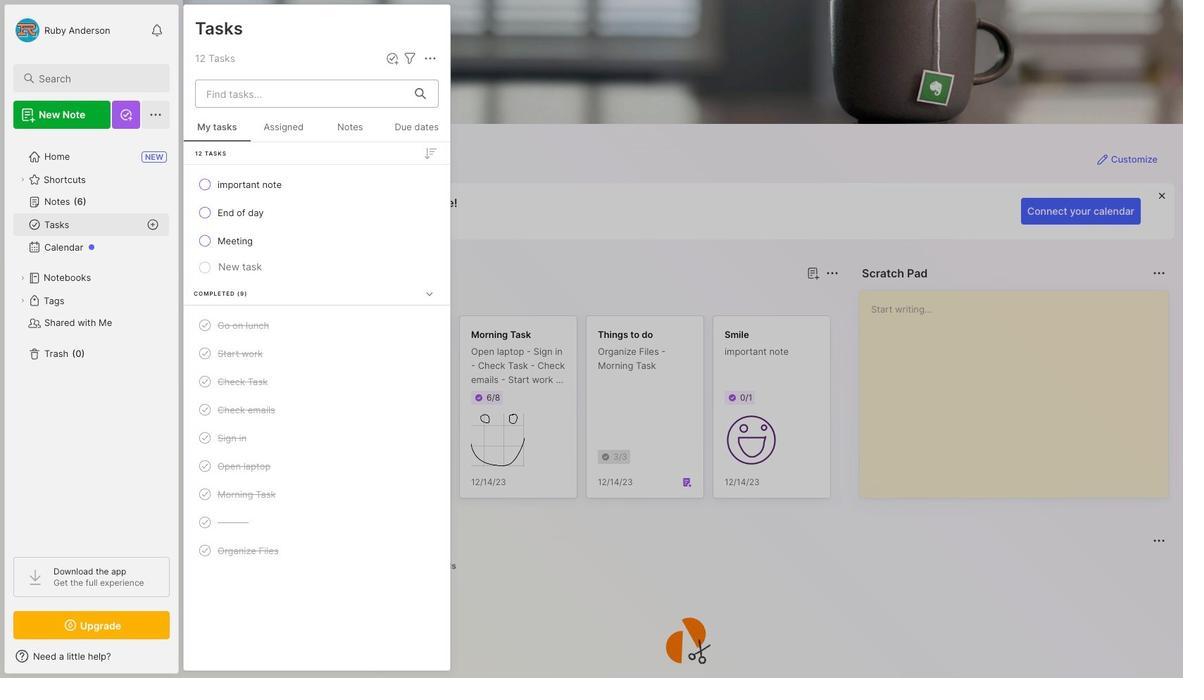 Task type: vqa. For each thing, say whether or not it's contained in the screenshot.
the left More actions FIELD
no



Task type: locate. For each thing, give the bounding box(es) containing it.
1 thumbnail image from the left
[[471, 414, 525, 467]]

collapse 01_completed image
[[423, 287, 437, 301]]

tree
[[5, 137, 178, 545]]

open laptop 5 cell
[[218, 459, 271, 473]]

none search field inside the main element
[[39, 70, 157, 87]]

expand notebooks image
[[18, 274, 27, 283]]

tab list
[[209, 290, 837, 307], [209, 558, 1164, 575]]

thumbnail image
[[471, 414, 525, 467], [725, 414, 779, 467]]

1 horizontal spatial thumbnail image
[[725, 414, 779, 467]]

More actions and view options field
[[419, 50, 439, 67]]

8 row from the top
[[190, 426, 445, 451]]

check task 2 cell
[[218, 375, 268, 389]]

Start writing… text field
[[872, 291, 1168, 487]]

5 row from the top
[[190, 341, 445, 366]]

0 horizontal spatial thumbnail image
[[471, 414, 525, 467]]

0 vertical spatial tab list
[[209, 290, 837, 307]]

11 row from the top
[[190, 510, 445, 535]]

start work 1 cell
[[218, 347, 263, 361]]

Account field
[[13, 16, 110, 44]]

Search text field
[[39, 72, 157, 85]]

row
[[190, 172, 445, 197], [190, 200, 445, 225], [190, 228, 445, 254], [190, 313, 445, 338], [190, 341, 445, 366], [190, 369, 445, 395], [190, 397, 445, 423], [190, 426, 445, 451], [190, 454, 445, 479], [190, 482, 445, 507], [190, 510, 445, 535], [190, 538, 445, 564]]

go on lunch 0 cell
[[218, 318, 269, 333]]

WHAT'S NEW field
[[5, 645, 178, 668]]

important note 0 cell
[[218, 178, 282, 192]]

row group
[[184, 142, 450, 576], [206, 316, 1093, 507]]

1 row from the top
[[190, 172, 445, 197]]

organize files 8 cell
[[218, 544, 279, 558]]

Sort options field
[[422, 145, 439, 162]]

1 vertical spatial tab list
[[209, 558, 1164, 575]]

2 row from the top
[[190, 200, 445, 225]]

tab
[[209, 290, 250, 307], [256, 290, 313, 307], [381, 558, 418, 575], [423, 558, 463, 575]]

expand tags image
[[18, 297, 27, 305]]

7 row from the top
[[190, 397, 445, 423]]

sign in 4 cell
[[218, 431, 247, 445]]

tree inside the main element
[[5, 137, 178, 545]]

12 row from the top
[[190, 538, 445, 564]]

1 tab list from the top
[[209, 290, 837, 307]]

None search field
[[39, 70, 157, 87]]



Task type: describe. For each thing, give the bounding box(es) containing it.
more actions and view options image
[[422, 50, 439, 67]]

4 row from the top
[[190, 313, 445, 338]]

end of day 1 cell
[[218, 206, 264, 220]]

6 row from the top
[[190, 369, 445, 395]]

7 cell
[[218, 516, 249, 530]]

meeting 2 cell
[[218, 234, 253, 248]]

2 thumbnail image from the left
[[725, 414, 779, 467]]

main element
[[0, 0, 183, 678]]

new task image
[[385, 51, 399, 66]]

Find tasks… text field
[[198, 82, 407, 105]]

check emails 3 cell
[[218, 403, 275, 417]]

3 row from the top
[[190, 228, 445, 254]]

morning task 6 cell
[[218, 488, 276, 502]]

2 tab list from the top
[[209, 558, 1164, 575]]

sort options image
[[422, 145, 439, 162]]

click to collapse image
[[178, 652, 188, 669]]

Filter tasks field
[[402, 50, 419, 67]]

filter tasks image
[[402, 50, 419, 67]]

9 row from the top
[[190, 454, 445, 479]]

10 row from the top
[[190, 482, 445, 507]]



